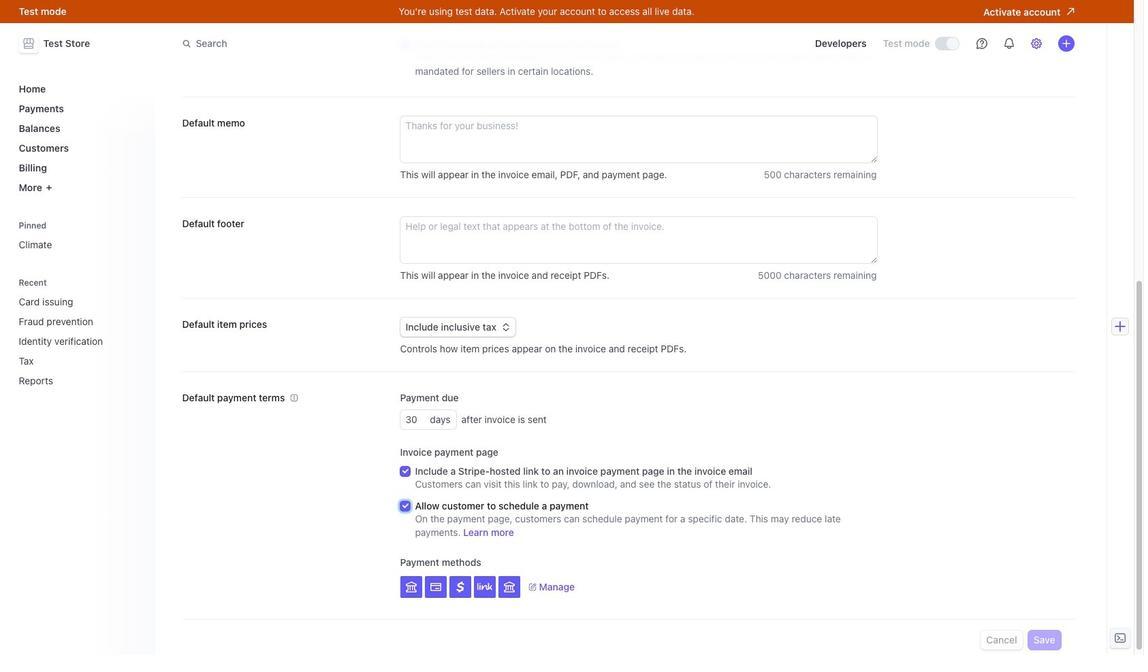 Task type: vqa. For each thing, say whether or not it's contained in the screenshot.
svg icon to the right
no



Task type: describe. For each thing, give the bounding box(es) containing it.
edit pins image
[[133, 222, 141, 230]]

core navigation links element
[[13, 78, 147, 199]]

Thanks for your business! text field
[[400, 116, 877, 163]]

Test mode checkbox
[[935, 38, 959, 50]]

clear history image
[[133, 279, 141, 287]]

svg image
[[502, 324, 510, 332]]

help image
[[976, 38, 987, 49]]



Task type: locate. For each thing, give the bounding box(es) containing it.
Help or legal text that appears at the bottom of the invoice. text field
[[400, 217, 877, 264]]

recent element
[[13, 273, 147, 392], [13, 291, 147, 392]]

settings image
[[1031, 38, 1042, 49]]

None text field
[[400, 411, 430, 430]]

Search text field
[[174, 31, 558, 56]]

1 recent element from the top
[[13, 273, 147, 392]]

notifications image
[[1004, 38, 1014, 49]]

None search field
[[174, 31, 558, 56]]

pinned element
[[13, 216, 147, 256]]

2 recent element from the top
[[13, 291, 147, 392]]

svg image
[[477, 580, 492, 595]]



